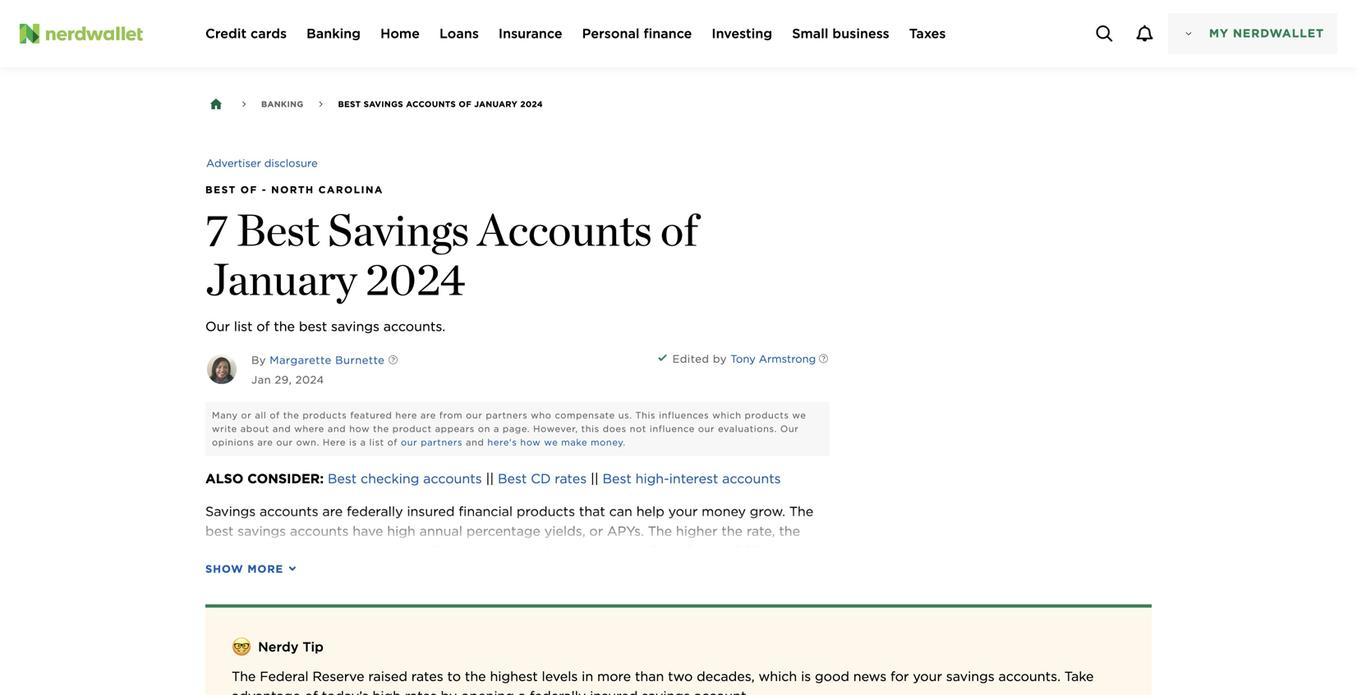 Task type: vqa. For each thing, say whether or not it's contained in the screenshot.
Club
no



Task type: describe. For each thing, give the bounding box(es) containing it.
take
[[1065, 669, 1094, 685]]

or inside many or all of the products featured here are from our partners who compensate us. this influences which products we write about and where and how the product appears on a page. however, this does not influence our evaluations. our opinions are our own.
[[241, 410, 252, 421]]

1 vertical spatial list
[[369, 438, 384, 448]]

0 horizontal spatial our
[[205, 319, 230, 335]]

savings down two
[[642, 689, 690, 696]]

best high-interest accounts link
[[603, 471, 781, 487]]

product
[[393, 424, 432, 435]]

where
[[294, 424, 325, 435]]

cards
[[251, 25, 287, 41]]

does
[[603, 424, 627, 435]]

margarette burnette link
[[270, 354, 385, 367]]

higher
[[676, 524, 718, 540]]

accounts up grow.
[[722, 471, 781, 487]]

1 || from the left
[[486, 471, 494, 487]]

here
[[323, 438, 346, 448]]

tip
[[303, 640, 324, 656]]

by
[[251, 354, 266, 367]]

which inside the federal reserve raised rates to the highest levels in more than two decades, which is good news for your savings accounts. take advantage of today's high rates by opening a federally insured savings account.
[[759, 669, 797, 685]]

than
[[635, 669, 664, 685]]

cd
[[531, 471, 551, 487]]

0 vertical spatial rates
[[555, 471, 587, 487]]

page
[[569, 544, 602, 560]]

1 vertical spatial a
[[360, 438, 366, 448]]

percentage
[[466, 524, 541, 540]]

more inside the federal reserve raised rates to the highest levels in more than two decades, which is good news for your savings accounts. take advantage of today's high rates by opening a federally insured savings account.
[[597, 669, 631, 685]]

however,
[[533, 424, 578, 435]]

1 vertical spatial how
[[520, 438, 541, 448]]

insured inside the savings accounts are federally insured financial products that can help your money grow. the best savings accounts have high annual percentage yields, or apys. the higher the rate, the more money you'll earn over time. the products on this page have apys of up to 5.27%.
[[407, 504, 455, 520]]

🤓
[[232, 636, 251, 660]]

margarette burnette
[[270, 354, 385, 367]]

featured
[[350, 410, 392, 421]]

0 horizontal spatial and
[[273, 424, 291, 435]]

us.
[[618, 410, 632, 421]]

apys.
[[607, 524, 644, 540]]

banking link
[[261, 94, 304, 114]]

decades,
[[697, 669, 755, 685]]

in
[[582, 669, 593, 685]]

also consider: best checking accounts || best cd rates || best high-interest accounts
[[205, 471, 781, 487]]

best
[[205, 184, 236, 196]]

this
[[636, 410, 656, 421]]

2 horizontal spatial are
[[421, 410, 436, 421]]

1 vertical spatial have
[[606, 544, 636, 560]]

how inside many or all of the products featured here are from our partners who compensate us. this influences which products we write about and where and how the product appears on a page. however, this does not influence our evaluations. our opinions are our own.
[[349, 424, 370, 435]]

consider:
[[247, 471, 324, 487]]

the down featured
[[373, 424, 389, 435]]

insurance button
[[499, 24, 563, 44]]

of inside breadcrumbs element
[[459, 99, 472, 109]]

taxes
[[909, 25, 946, 41]]

taxes button
[[909, 24, 946, 44]]

own.
[[296, 438, 320, 448]]

personal finance button
[[582, 24, 692, 44]]

2 vertical spatial 2024
[[295, 374, 324, 387]]

best savings accounts of january 2024
[[338, 99, 543, 109]]

1 vertical spatial money
[[702, 504, 746, 520]]

savings inside breadcrumbs element
[[364, 99, 403, 109]]

small business button
[[792, 24, 890, 44]]

0 horizontal spatial list
[[234, 319, 253, 335]]

of inside the best of - north carolina 7 best savings accounts of january 2024
[[661, 203, 698, 257]]

insurance
[[499, 25, 563, 41]]

checking
[[361, 471, 419, 487]]

compensate
[[555, 410, 615, 421]]

our inside many or all of the products featured here are from our partners who compensate us. this influences which products we write about and where and how the product appears on a page. however, this does not influence our evaluations. our opinions are our own.
[[780, 424, 799, 435]]

small business
[[792, 25, 890, 41]]

advertiser disclosure image
[[206, 145, 318, 182]]

interest
[[669, 471, 718, 487]]

the up apys
[[648, 524, 672, 540]]

savings inside the savings accounts are federally insured financial products that can help your money grow. the best savings accounts have high annual percentage yields, or apys. the higher the rate, the more money you'll earn over time. the products on this page have apys of up to 5.27%.
[[238, 524, 286, 540]]

we inside many or all of the products featured here are from our partners who compensate us. this influences which products we write about and where and how the product appears on a page. however, this does not influence our evaluations. our opinions are our own.
[[793, 410, 807, 421]]

many or all of the products featured here are from our partners who compensate us. this influences which products we write about and where and how the product appears on a page. however, this does not influence our evaluations. our opinions are our own.
[[212, 410, 807, 448]]

by inside the federal reserve raised rates to the highest levels in more than two decades, which is good news for your savings accounts. take advantage of today's high rates by opening a federally insured savings account.
[[441, 689, 457, 696]]

our list of the best savings accounts.
[[205, 319, 446, 335]]

finance
[[644, 25, 692, 41]]

of inside the savings accounts are federally insured financial products that can help your money grow. the best savings accounts have high annual percentage yields, or apys. the higher the rate, the more money you'll earn over time. the products on this page have apys of up to 5.27%.
[[678, 544, 691, 560]]

1 horizontal spatial by
[[713, 353, 727, 366]]

nerdwallet home page link
[[20, 24, 186, 44]]

0 vertical spatial have
[[353, 524, 383, 540]]

0 horizontal spatial are
[[258, 438, 273, 448]]

more information about image
[[806, 342, 842, 378]]

many
[[212, 410, 238, 421]]

best cd rates link
[[498, 471, 587, 487]]

page.
[[503, 424, 530, 435]]

the right rate,
[[779, 524, 800, 540]]

rate,
[[747, 524, 775, 540]]

more
[[248, 563, 283, 576]]

federal
[[260, 669, 309, 685]]

nerdwallet
[[1233, 26, 1325, 40]]

savings right for
[[946, 669, 995, 685]]

nerdy
[[258, 640, 299, 656]]

home button
[[381, 24, 420, 44]]

good
[[815, 669, 850, 685]]

0 horizontal spatial partners
[[421, 438, 463, 448]]

our down product
[[401, 438, 418, 448]]

your inside the savings accounts are federally insured financial products that can help your money grow. the best savings accounts have high annual percentage yields, or apys. the higher the rate, the more money you'll earn over time. the products on this page have apys of up to 5.27%.
[[669, 504, 698, 520]]

banking button
[[307, 24, 361, 44]]

loans
[[440, 25, 479, 41]]

best of - north carolina 7 best savings accounts of january 2024
[[205, 184, 698, 306]]

account.
[[694, 689, 750, 696]]

banking for banking link at left
[[261, 99, 304, 109]]

investing
[[712, 25, 773, 41]]

1 horizontal spatial and
[[328, 424, 346, 435]]

best left cd
[[498, 471, 527, 487]]

credit
[[205, 25, 247, 41]]

2 || from the left
[[591, 471, 599, 487]]

two
[[668, 669, 693, 685]]

credit cards
[[205, 25, 287, 41]]

best up can
[[603, 471, 632, 487]]

show more button
[[205, 562, 1152, 578]]

savings inside the best of - north carolina 7 best savings accounts of january 2024
[[328, 203, 470, 257]]

influence
[[650, 424, 695, 435]]

annual
[[420, 524, 463, 540]]

on inside the savings accounts are federally insured financial products that can help your money grow. the best savings accounts have high annual percentage yields, or apys. the higher the rate, the more money you'll earn over time. the products on this page have apys of up to 5.27%.
[[521, 544, 538, 560]]

here's how we make money link
[[488, 438, 623, 448]]

are inside the savings accounts are federally insured financial products that can help your money grow. the best savings accounts have high annual percentage yields, or apys. the higher the rate, the more money you'll earn over time. the products on this page have apys of up to 5.27%.
[[322, 504, 343, 520]]

best down 'here'
[[328, 471, 357, 487]]

which inside many or all of the products featured here are from our partners who compensate us. this influences which products we write about and where and how the product appears on a page. however, this does not influence our evaluations. our opinions are our own.
[[713, 410, 742, 421]]

personal
[[582, 25, 640, 41]]

january inside breadcrumbs element
[[474, 99, 518, 109]]

levels
[[542, 669, 578, 685]]

jan 29, 2024
[[251, 374, 324, 387]]

0 vertical spatial best
[[299, 319, 327, 335]]

here
[[396, 410, 417, 421]]

the up margarette
[[274, 319, 295, 335]]

small
[[792, 25, 829, 41]]

your inside the federal reserve raised rates to the highest levels in more than two decades, which is good news for your savings accounts. take advantage of today's high rates by opening a federally insured savings account.
[[913, 669, 942, 685]]

best checking accounts link
[[328, 471, 482, 487]]

or inside the savings accounts are federally insured financial products that can help your money grow. the best savings accounts have high annual percentage yields, or apys. the higher the rate, the more money you'll earn over time. the products on this page have apys of up to 5.27%.
[[589, 524, 603, 540]]

edited
[[673, 353, 710, 366]]

today's
[[322, 689, 369, 696]]

accounts inside the best of - north carolina 7 best savings accounts of january 2024
[[478, 203, 652, 257]]

search element
[[1085, 14, 1125, 54]]

my nerdwallet
[[1209, 26, 1325, 40]]

7
[[205, 203, 228, 257]]

products down percentage
[[459, 544, 517, 560]]



Task type: locate. For each thing, give the bounding box(es) containing it.
0 vertical spatial high
[[387, 524, 416, 540]]

0 vertical spatial on
[[478, 424, 491, 435]]

partners inside many or all of the products featured here are from our partners who compensate us. this influences which products we write about and where and how the product appears on a page. however, this does not influence our evaluations. our opinions are our own.
[[486, 410, 528, 421]]

banking
[[307, 25, 361, 41], [261, 99, 304, 109]]

insured up annual
[[407, 504, 455, 520]]

evaluations.
[[718, 424, 777, 435]]

have up over
[[353, 524, 383, 540]]

1 vertical spatial savings
[[328, 203, 470, 257]]

which right the decades,
[[759, 669, 797, 685]]

savings up more at the left of page
[[238, 524, 286, 540]]

2024 inside the best of - north carolina 7 best savings accounts of january 2024
[[365, 253, 465, 306]]

1 vertical spatial to
[[447, 669, 461, 685]]

january down insurance button
[[474, 99, 518, 109]]

products
[[303, 410, 347, 421], [745, 410, 789, 421], [517, 504, 575, 520], [459, 544, 517, 560]]

2024
[[520, 99, 543, 109], [365, 253, 465, 306], [295, 374, 324, 387]]

0 horizontal spatial federally
[[347, 504, 403, 520]]

who
[[531, 410, 552, 421]]

apys
[[640, 544, 674, 560]]

best right banking link at left
[[338, 99, 361, 109]]

show
[[205, 563, 244, 576]]

best down '-'
[[236, 203, 319, 257]]

the up advantage
[[232, 669, 256, 685]]

1 horizontal spatial are
[[322, 504, 343, 520]]

our up margarette burnette icon
[[205, 319, 230, 335]]

breadcrumbs element
[[205, 94, 669, 115]]

best
[[338, 99, 361, 109], [236, 203, 319, 257], [328, 471, 357, 487], [498, 471, 527, 487], [603, 471, 632, 487]]

how down the page.
[[520, 438, 541, 448]]

the left rate,
[[722, 524, 743, 540]]

1 vertical spatial by
[[441, 689, 457, 696]]

a up the here's
[[494, 424, 500, 435]]

a down highest
[[518, 689, 526, 696]]

we down the armstrong
[[793, 410, 807, 421]]

my nerdwallet link
[[1168, 13, 1338, 54]]

this
[[581, 424, 600, 435], [542, 544, 565, 560]]

financial
[[459, 504, 513, 520]]

your right for
[[913, 669, 942, 685]]

1 horizontal spatial on
[[521, 544, 538, 560]]

rates right cd
[[555, 471, 587, 487]]

high
[[387, 524, 416, 540], [373, 689, 401, 696]]

credit cards button
[[205, 24, 287, 44]]

accounts. inside the federal reserve raised rates to the highest levels in more than two decades, which is good news for your savings accounts. take advantage of today's high rates by opening a federally insured savings account.
[[999, 669, 1061, 685]]

1 vertical spatial high
[[373, 689, 401, 696]]

1 horizontal spatial this
[[581, 424, 600, 435]]

to right up
[[716, 544, 730, 560]]

best up show
[[205, 524, 234, 540]]

0 vertical spatial more
[[205, 544, 239, 560]]

1 vertical spatial 2024
[[365, 253, 465, 306]]

1 horizontal spatial partners
[[486, 410, 528, 421]]

0 vertical spatial which
[[713, 410, 742, 421]]

0 horizontal spatial this
[[542, 544, 565, 560]]

0 horizontal spatial more
[[205, 544, 239, 560]]

over
[[362, 544, 391, 560]]

have down apys.
[[606, 544, 636, 560]]

our right evaluations.
[[780, 424, 799, 435]]

1 horizontal spatial best
[[299, 319, 327, 335]]

list up by at left
[[234, 319, 253, 335]]

savings inside the savings accounts are federally insured financial products that can help your money grow. the best savings accounts have high annual percentage yields, or apys. the higher the rate, the more money you'll earn over time. the products on this page have apys of up to 5.27%.
[[205, 504, 256, 520]]

insured inside the federal reserve raised rates to the highest levels in more than two decades, which is good news for your savings accounts. take advantage of today's high rates by opening a federally insured savings account.
[[590, 689, 638, 696]]

and up 'here'
[[328, 424, 346, 435]]

partners
[[486, 410, 528, 421], [421, 438, 463, 448]]

0 horizontal spatial have
[[353, 524, 383, 540]]

best inside breadcrumbs element
[[338, 99, 361, 109]]

this down compensate at the bottom left of page
[[581, 424, 600, 435]]

opening
[[461, 689, 514, 696]]

or left all
[[241, 410, 252, 421]]

0 vertical spatial partners
[[486, 410, 528, 421]]

2 vertical spatial money
[[243, 544, 287, 560]]

1 vertical spatial is
[[801, 669, 811, 685]]

personal finance
[[582, 25, 692, 41]]

are up earn
[[322, 504, 343, 520]]

partners down the appears
[[421, 438, 463, 448]]

0 vertical spatial 2024
[[520, 99, 543, 109]]

the inside the federal reserve raised rates to the highest levels in more than two decades, which is good news for your savings accounts. take advantage of today's high rates by opening a federally insured savings account.
[[232, 669, 256, 685]]

1 horizontal spatial federally
[[530, 689, 586, 696]]

money down does
[[591, 438, 623, 448]]

savings up burnette on the left of page
[[331, 319, 380, 335]]

high up time. in the left of the page
[[387, 524, 416, 540]]

are
[[421, 410, 436, 421], [258, 438, 273, 448], [322, 504, 343, 520]]

banking inside breadcrumbs element
[[261, 99, 304, 109]]

have
[[353, 524, 383, 540], [606, 544, 636, 560]]

0 vertical spatial this
[[581, 424, 600, 435]]

by left opening
[[441, 689, 457, 696]]

1 vertical spatial or
[[589, 524, 603, 540]]

1 vertical spatial our
[[780, 424, 799, 435]]

about
[[241, 424, 269, 435]]

0 horizontal spatial a
[[360, 438, 366, 448]]

0 vertical spatial we
[[793, 410, 807, 421]]

by left the tony
[[713, 353, 727, 366]]

0 horizontal spatial or
[[241, 410, 252, 421]]

your
[[669, 504, 698, 520], [913, 669, 942, 685]]

1 horizontal spatial our
[[780, 424, 799, 435]]

0 horizontal spatial money
[[243, 544, 287, 560]]

the right grow.
[[789, 504, 814, 520]]

0 horizontal spatial on
[[478, 424, 491, 435]]

back to nerdwallet homepage image
[[209, 97, 223, 112]]

1 vertical spatial partners
[[421, 438, 463, 448]]

and down the appears
[[466, 438, 484, 448]]

savings down also
[[205, 504, 256, 520]]

of inside many or all of the products featured here are from our partners who compensate us. this influences which products we write about and where and how the product appears on a page. however, this does not influence our evaluations. our opinions are our own.
[[270, 410, 280, 421]]

savings down carolina
[[328, 203, 470, 257]]

federally inside the savings accounts are federally insured financial products that can help your money grow. the best savings accounts have high annual percentage yields, or apys. the higher the rate, the more money you'll earn over time. the products on this page have apys of up to 5.27%.
[[347, 504, 403, 520]]

high down raised in the left bottom of the page
[[373, 689, 401, 696]]

-
[[262, 184, 267, 196]]

0 vertical spatial is
[[349, 438, 357, 448]]

reserve
[[313, 669, 364, 685]]

1 vertical spatial on
[[521, 544, 538, 560]]

on down percentage
[[521, 544, 538, 560]]

1 horizontal spatial insured
[[590, 689, 638, 696]]

0 horizontal spatial which
[[713, 410, 742, 421]]

also
[[205, 471, 244, 487]]

insured
[[407, 504, 455, 520], [590, 689, 638, 696]]

search image
[[1097, 25, 1113, 42]]

2 vertical spatial rates
[[405, 689, 437, 696]]

0 vertical spatial accounts.
[[384, 319, 446, 335]]

and right about
[[273, 424, 291, 435]]

1 horizontal spatial is
[[801, 669, 811, 685]]

time.
[[395, 544, 427, 560]]

of inside the federal reserve raised rates to the highest levels in more than two decades, which is good news for your savings accounts. take advantage of today's high rates by opening a federally insured savings account.
[[305, 689, 318, 696]]

rates right raised in the left bottom of the page
[[411, 669, 443, 685]]

2 horizontal spatial and
[[466, 438, 484, 448]]

1 horizontal spatial 2024
[[365, 253, 465, 306]]

accounts. up more information about image at the left
[[384, 319, 446, 335]]

0 horizontal spatial is
[[349, 438, 357, 448]]

1 vertical spatial more
[[597, 669, 631, 685]]

banking right cards
[[307, 25, 361, 41]]

products up the yields, in the bottom left of the page
[[517, 504, 575, 520]]

0 horizontal spatial how
[[349, 424, 370, 435]]

1 vertical spatial best
[[205, 524, 234, 540]]

grow.
[[750, 504, 786, 520]]

appears
[[435, 424, 475, 435]]

earn
[[329, 544, 358, 560]]

which up evaluations.
[[713, 410, 742, 421]]

accounts up you'll
[[290, 524, 349, 540]]

insured down in
[[590, 689, 638, 696]]

best inside the savings accounts are federally insured financial products that can help your money grow. the best savings accounts have high annual percentage yields, or apys. the higher the rate, the more money you'll earn over time. the products on this page have apys of up to 5.27%.
[[205, 524, 234, 540]]

federally down the checking
[[347, 504, 403, 520]]

rates
[[555, 471, 587, 487], [411, 669, 443, 685], [405, 689, 437, 696]]

more up show
[[205, 544, 239, 560]]

opinions
[[212, 438, 254, 448]]

our left own.
[[276, 438, 293, 448]]

2 horizontal spatial 2024
[[520, 99, 543, 109]]

accounts. left take
[[999, 669, 1061, 685]]

federally inside the federal reserve raised rates to the highest levels in more than two decades, which is good news for your savings accounts. take advantage of today's high rates by opening a federally insured savings account.
[[530, 689, 586, 696]]

1 vertical spatial your
[[913, 669, 942, 685]]

margarette burnette image
[[207, 355, 237, 385]]

a for rates
[[518, 689, 526, 696]]

on
[[478, 424, 491, 435], [521, 544, 538, 560]]

this inside the savings accounts are federally insured financial products that can help your money grow. the best savings accounts have high annual percentage yields, or apys. the higher the rate, the more money you'll earn over time. the products on this page have apys of up to 5.27%.
[[542, 544, 565, 560]]

1 horizontal spatial have
[[606, 544, 636, 560]]

help
[[637, 504, 665, 520]]

our down 'influences'
[[698, 424, 715, 435]]

make
[[561, 438, 588, 448]]

to up opening
[[447, 669, 461, 685]]

to inside the federal reserve raised rates to the highest levels in more than two decades, which is good news for your savings accounts. take advantage of today's high rates by opening a federally insured savings account.
[[447, 669, 461, 685]]

1 vertical spatial banking
[[261, 99, 304, 109]]

your up higher at the bottom of page
[[669, 504, 698, 520]]

0 vertical spatial savings
[[364, 99, 403, 109]]

0 horizontal spatial insured
[[407, 504, 455, 520]]

1 vertical spatial insured
[[590, 689, 638, 696]]

0 horizontal spatial banking
[[261, 99, 304, 109]]

accounts inside breadcrumbs element
[[406, 99, 456, 109]]

0 horizontal spatial we
[[544, 438, 558, 448]]

from
[[439, 410, 463, 421]]

up
[[695, 544, 712, 560]]

money up higher at the bottom of page
[[702, 504, 746, 520]]

0 horizontal spatial accounts.
[[384, 319, 446, 335]]

influences
[[659, 410, 709, 421]]

partners up the page.
[[486, 410, 528, 421]]

of
[[241, 184, 258, 196]]

0 vertical spatial to
[[716, 544, 730, 560]]

best up margarette
[[299, 319, 327, 335]]

business
[[833, 25, 890, 41]]

that
[[579, 504, 605, 520]]

1 vertical spatial accounts
[[478, 203, 652, 257]]

0 vertical spatial insured
[[407, 504, 455, 520]]

products up where
[[303, 410, 347, 421]]

a down featured
[[360, 438, 366, 448]]

federally down "levels"
[[530, 689, 586, 696]]

0 vertical spatial how
[[349, 424, 370, 435]]

1 vertical spatial we
[[544, 438, 558, 448]]

0 vertical spatial a
[[494, 424, 500, 435]]

my
[[1209, 26, 1229, 40]]

1 horizontal spatial accounts.
[[999, 669, 1061, 685]]

this inside many or all of the products featured here are from our partners who compensate us. this influences which products we write about and where and how the product appears on a page. however, this does not influence our evaluations. our opinions are our own.
[[581, 424, 600, 435]]

1 horizontal spatial ||
[[591, 471, 599, 487]]

burnette
[[335, 354, 385, 367]]

0 horizontal spatial your
[[669, 504, 698, 520]]

0 vertical spatial january
[[474, 99, 518, 109]]

0 vertical spatial our
[[205, 319, 230, 335]]

can
[[609, 504, 633, 520]]

banking up advertiser disclosure image
[[261, 99, 304, 109]]

1 vertical spatial federally
[[530, 689, 586, 696]]

a inside the federal reserve raised rates to the highest levels in more than two decades, which is good news for your savings accounts. take advantage of today's high rates by opening a federally insured savings account.
[[518, 689, 526, 696]]

we down however,
[[544, 438, 558, 448]]

rates down raised in the left bottom of the page
[[405, 689, 437, 696]]

.
[[623, 438, 626, 448]]

here's
[[488, 438, 517, 448]]

is right 'here'
[[349, 438, 357, 448]]

0 horizontal spatial to
[[447, 669, 461, 685]]

2 horizontal spatial money
[[702, 504, 746, 520]]

0 horizontal spatial by
[[441, 689, 457, 696]]

0 vertical spatial your
[[669, 504, 698, 520]]

savings down home button on the top left of the page
[[364, 99, 403, 109]]

armstrong
[[759, 353, 816, 366]]

more inside the savings accounts are federally insured financial products that can help your money grow. the best savings accounts have high annual percentage yields, or apys. the higher the rate, the more money you'll earn over time. the products on this page have apys of up to 5.27%.
[[205, 544, 239, 560]]

carolina
[[319, 184, 384, 196]]

show more
[[205, 563, 283, 576]]

2 horizontal spatial a
[[518, 689, 526, 696]]

or down that
[[589, 524, 603, 540]]

1 horizontal spatial to
[[716, 544, 730, 560]]

0 vertical spatial accounts
[[406, 99, 456, 109]]

this down the yields, in the bottom left of the page
[[542, 544, 565, 560]]

list
[[234, 319, 253, 335], [369, 438, 384, 448]]

products up evaluations.
[[745, 410, 789, 421]]

highest
[[490, 669, 538, 685]]

high inside the savings accounts are federally insured financial products that can help your money grow. the best savings accounts have high annual percentage yields, or apys. the higher the rate, the more money you'll earn over time. the products on this page have apys of up to 5.27%.
[[387, 524, 416, 540]]

and
[[273, 424, 291, 435], [328, 424, 346, 435], [466, 438, 484, 448]]

more information about image
[[375, 344, 411, 380]]

0 vertical spatial money
[[591, 438, 623, 448]]

more right in
[[597, 669, 631, 685]]

is left good
[[801, 669, 811, 685]]

high-
[[636, 471, 669, 487]]

here is a list of our partners and here's how we make money .
[[320, 438, 626, 448]]

the up where
[[283, 410, 299, 421]]

savings accounts are federally insured financial products that can help your money grow. the best savings accounts have high annual percentage yields, or apys. the higher the rate, the more money you'll earn over time. the products on this page have apys of up to 5.27%.
[[205, 504, 818, 560]]

the inside the federal reserve raised rates to the highest levels in more than two decades, which is good news for your savings accounts. take advantage of today's high rates by opening a federally insured savings account.
[[465, 669, 486, 685]]

our right "from"
[[466, 410, 483, 421]]

our
[[205, 319, 230, 335], [780, 424, 799, 435]]

federally
[[347, 504, 403, 520], [530, 689, 586, 696]]

1 vertical spatial are
[[258, 438, 273, 448]]

1 vertical spatial rates
[[411, 669, 443, 685]]

banking for banking button
[[307, 25, 361, 41]]

1 vertical spatial this
[[542, 544, 565, 560]]

money
[[591, 438, 623, 448], [702, 504, 746, 520], [243, 544, 287, 560]]

the federal reserve raised rates to the highest levels in more than two decades, which is good news for your savings accounts. take advantage of today's high rates by opening a federally insured savings account.
[[232, 669, 1098, 696]]

|| up financial
[[486, 471, 494, 487]]

high inside the federal reserve raised rates to the highest levels in more than two decades, which is good news for your savings accounts. take advantage of today's high rates by opening a federally insured savings account.
[[373, 689, 401, 696]]

|| up that
[[591, 471, 599, 487]]

0 vertical spatial or
[[241, 410, 252, 421]]

a for product
[[494, 424, 500, 435]]

0 vertical spatial federally
[[347, 504, 403, 520]]

2 vertical spatial are
[[322, 504, 343, 520]]

or
[[241, 410, 252, 421], [589, 524, 603, 540]]

1 horizontal spatial money
[[591, 438, 623, 448]]

accounts
[[423, 471, 482, 487], [722, 471, 781, 487], [260, 504, 318, 520], [290, 524, 349, 540]]

a inside many or all of the products featured here are from our partners who compensate us. this influences which products we write about and where and how the product appears on a page. however, this does not influence our evaluations. our opinions are our own.
[[494, 424, 500, 435]]

tony armstrong link
[[731, 351, 816, 368]]

how down featured
[[349, 424, 370, 435]]

1 horizontal spatial your
[[913, 669, 942, 685]]

accounts down consider:
[[260, 504, 318, 520]]

our
[[466, 410, 483, 421], [698, 424, 715, 435], [276, 438, 293, 448], [401, 438, 418, 448]]

are up product
[[421, 410, 436, 421]]

loans button
[[440, 24, 479, 44]]

on inside many or all of the products featured here are from our partners who compensate us. this influences which products we write about and where and how the product appears on a page. however, this does not influence our evaluations. our opinions are our own.
[[478, 424, 491, 435]]

nerdwallet home page image
[[20, 24, 39, 44]]

are down about
[[258, 438, 273, 448]]

2024 inside breadcrumbs element
[[520, 99, 543, 109]]

1 horizontal spatial we
[[793, 410, 807, 421]]

to inside the savings accounts are federally insured financial products that can help your money grow. the best savings accounts have high annual percentage yields, or apys. the higher the rate, the more money you'll earn over time. the products on this page have apys of up to 5.27%.
[[716, 544, 730, 560]]

the up opening
[[465, 669, 486, 685]]

1 vertical spatial january
[[205, 253, 357, 306]]

january inside the best of - north carolina 7 best savings accounts of january 2024
[[205, 253, 357, 306]]

money up more at the left of page
[[243, 544, 287, 560]]

january up the our list of the best savings accounts.
[[205, 253, 357, 306]]

best inside the best of - north carolina 7 best savings accounts of january 2024
[[236, 203, 319, 257]]

savings
[[331, 319, 380, 335], [238, 524, 286, 540], [946, 669, 995, 685], [642, 689, 690, 696]]

accounts down 'here is a list of our partners and here's how we make money .'
[[423, 471, 482, 487]]

1 horizontal spatial how
[[520, 438, 541, 448]]

0 vertical spatial list
[[234, 319, 253, 335]]

29,
[[275, 374, 292, 387]]

by
[[713, 353, 727, 366], [441, 689, 457, 696]]

to
[[716, 544, 730, 560], [447, 669, 461, 685]]

north
[[271, 184, 314, 196]]

for
[[891, 669, 909, 685]]

the down annual
[[431, 544, 455, 560]]

1 horizontal spatial accounts
[[478, 203, 652, 257]]

list down featured
[[369, 438, 384, 448]]

on up 'here is a list of our partners and here's how we make money .'
[[478, 424, 491, 435]]

is inside the federal reserve raised rates to the highest levels in more than two decades, which is good news for your savings accounts. take advantage of today's high rates by opening a federally insured savings account.
[[801, 669, 811, 685]]



